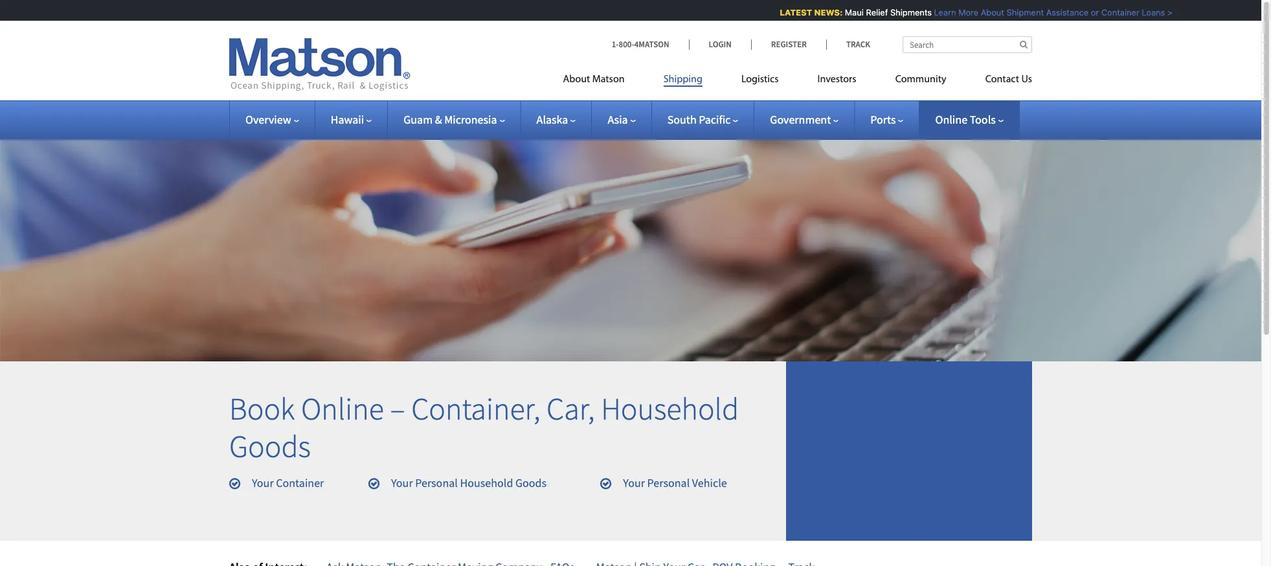 Task type: describe. For each thing, give the bounding box(es) containing it.
community link
[[876, 68, 966, 95]]

1 vertical spatial goods
[[516, 475, 547, 490]]

personal for household
[[415, 475, 458, 490]]

alaska link
[[537, 112, 576, 127]]

1 vertical spatial household
[[460, 475, 513, 490]]

shipping link
[[644, 68, 722, 95]]

overview
[[246, 112, 291, 127]]

logistics link
[[722, 68, 798, 95]]

assistance
[[1041, 7, 1084, 17]]

or
[[1086, 7, 1094, 17]]

matson
[[593, 75, 625, 85]]

online tools
[[936, 112, 996, 127]]

book online – container, car, household goods
[[229, 390, 739, 466]]

ports link
[[871, 112, 904, 127]]

learn more about shipment assistance or container loans > link
[[929, 7, 1168, 17]]

logistics
[[742, 75, 779, 85]]

>
[[1163, 7, 1168, 17]]

your container link
[[252, 475, 326, 490]]

vehicle
[[692, 475, 727, 490]]

relief
[[861, 7, 883, 17]]

pacific
[[699, 112, 731, 127]]

Search search field
[[903, 36, 1033, 53]]

your container
[[252, 475, 326, 490]]

&
[[435, 112, 442, 127]]

hawaii
[[331, 112, 364, 127]]

contact
[[986, 75, 1020, 85]]

your for your personal household goods
[[391, 475, 413, 490]]

shipments
[[885, 7, 927, 17]]

news:
[[809, 7, 838, 17]]

1-800-4matson
[[612, 39, 670, 50]]

personal for vehicle
[[648, 475, 690, 490]]

tools
[[970, 112, 996, 127]]

container,
[[411, 390, 541, 428]]

about matson link
[[563, 68, 644, 95]]

government
[[770, 112, 831, 127]]

your personal vehicle
[[623, 475, 727, 490]]

0 horizontal spatial container
[[276, 475, 324, 490]]



Task type: vqa. For each thing, say whether or not it's contained in the screenshot.
first Personal from left
yes



Task type: locate. For each thing, give the bounding box(es) containing it.
alaska
[[537, 112, 568, 127]]

0 horizontal spatial personal
[[415, 475, 458, 490]]

2 your from the left
[[391, 475, 413, 490]]

asia link
[[608, 112, 636, 127]]

customer inputing information via laptop to matson's online tools. image
[[0, 119, 1262, 362]]

online left tools
[[936, 112, 968, 127]]

2 personal from the left
[[648, 475, 690, 490]]

your
[[252, 475, 274, 490], [391, 475, 413, 490], [623, 475, 645, 490]]

about inside the top menu 'navigation'
[[563, 75, 590, 85]]

1-
[[612, 39, 619, 50]]

1 vertical spatial container
[[276, 475, 324, 490]]

about right more
[[976, 7, 999, 17]]

us
[[1022, 75, 1033, 85]]

shipping
[[664, 75, 703, 85]]

hawaii link
[[331, 112, 372, 127]]

1-800-4matson link
[[612, 39, 689, 50]]

guam & micronesia link
[[404, 112, 505, 127]]

1 horizontal spatial household
[[601, 390, 739, 428]]

track link
[[827, 39, 871, 50]]

online inside "book online – container, car, household goods"
[[301, 390, 384, 428]]

contact us link
[[966, 68, 1033, 95]]

household inside "book online – container, car, household goods"
[[601, 390, 739, 428]]

maui
[[840, 7, 859, 17]]

0 vertical spatial goods
[[229, 427, 311, 466]]

0 horizontal spatial household
[[460, 475, 513, 490]]

1 vertical spatial about
[[563, 75, 590, 85]]

1 vertical spatial online
[[301, 390, 384, 428]]

guam & micronesia
[[404, 112, 497, 127]]

more
[[954, 7, 974, 17]]

car,
[[547, 390, 595, 428]]

0 vertical spatial container
[[1096, 7, 1135, 17]]

investors
[[818, 75, 857, 85]]

goods
[[229, 427, 311, 466], [516, 475, 547, 490]]

community
[[896, 75, 947, 85]]

track
[[847, 39, 871, 50]]

0 vertical spatial household
[[601, 390, 739, 428]]

2 horizontal spatial your
[[623, 475, 645, 490]]

personal
[[415, 475, 458, 490], [648, 475, 690, 490]]

shipment
[[1002, 7, 1039, 17]]

None search field
[[903, 36, 1033, 53]]

register
[[771, 39, 807, 50]]

asia
[[608, 112, 628, 127]]

0 horizontal spatial your
[[252, 475, 274, 490]]

1 horizontal spatial container
[[1096, 7, 1135, 17]]

government link
[[770, 112, 839, 127]]

south pacific
[[668, 112, 731, 127]]

investors link
[[798, 68, 876, 95]]

guam
[[404, 112, 433, 127]]

blue matson logo with ocean, shipping, truck, rail and logistics written beneath it. image
[[229, 38, 411, 91]]

–
[[390, 390, 405, 428]]

1 your from the left
[[252, 475, 274, 490]]

south
[[668, 112, 697, 127]]

south pacific link
[[668, 112, 739, 127]]

online left – at the bottom
[[301, 390, 384, 428]]

800-
[[619, 39, 635, 50]]

top menu navigation
[[563, 68, 1033, 95]]

login link
[[689, 39, 751, 50]]

container
[[1096, 7, 1135, 17], [276, 475, 324, 490]]

section
[[770, 362, 1049, 541]]

loans
[[1137, 7, 1160, 17]]

online tools link
[[936, 112, 1004, 127]]

about left matson
[[563, 75, 590, 85]]

3 your from the left
[[623, 475, 645, 490]]

about
[[976, 7, 999, 17], [563, 75, 590, 85]]

your personal household goods link
[[391, 475, 549, 490]]

1 horizontal spatial personal
[[648, 475, 690, 490]]

latest news: maui relief shipments learn more about shipment assistance or container loans >
[[775, 7, 1168, 17]]

ports
[[871, 112, 896, 127]]

0 horizontal spatial online
[[301, 390, 384, 428]]

your personal vehicle link
[[623, 475, 727, 490]]

about matson
[[563, 75, 625, 85]]

1 horizontal spatial your
[[391, 475, 413, 490]]

register link
[[751, 39, 827, 50]]

1 horizontal spatial goods
[[516, 475, 547, 490]]

1 personal from the left
[[415, 475, 458, 490]]

household
[[601, 390, 739, 428], [460, 475, 513, 490]]

1 horizontal spatial about
[[976, 7, 999, 17]]

your for your personal vehicle
[[623, 475, 645, 490]]

search image
[[1020, 40, 1028, 49]]

overview link
[[246, 112, 299, 127]]

0 horizontal spatial goods
[[229, 427, 311, 466]]

latest
[[775, 7, 807, 17]]

book
[[229, 390, 295, 428]]

login
[[709, 39, 732, 50]]

0 horizontal spatial about
[[563, 75, 590, 85]]

contact us
[[986, 75, 1033, 85]]

1 horizontal spatial online
[[936, 112, 968, 127]]

0 vertical spatial online
[[936, 112, 968, 127]]

4matson
[[635, 39, 670, 50]]

goods inside "book online – container, car, household goods"
[[229, 427, 311, 466]]

0 vertical spatial about
[[976, 7, 999, 17]]

online
[[936, 112, 968, 127], [301, 390, 384, 428]]

micronesia
[[445, 112, 497, 127]]

learn
[[929, 7, 951, 17]]

your for your container
[[252, 475, 274, 490]]

your personal household goods
[[391, 475, 549, 490]]



